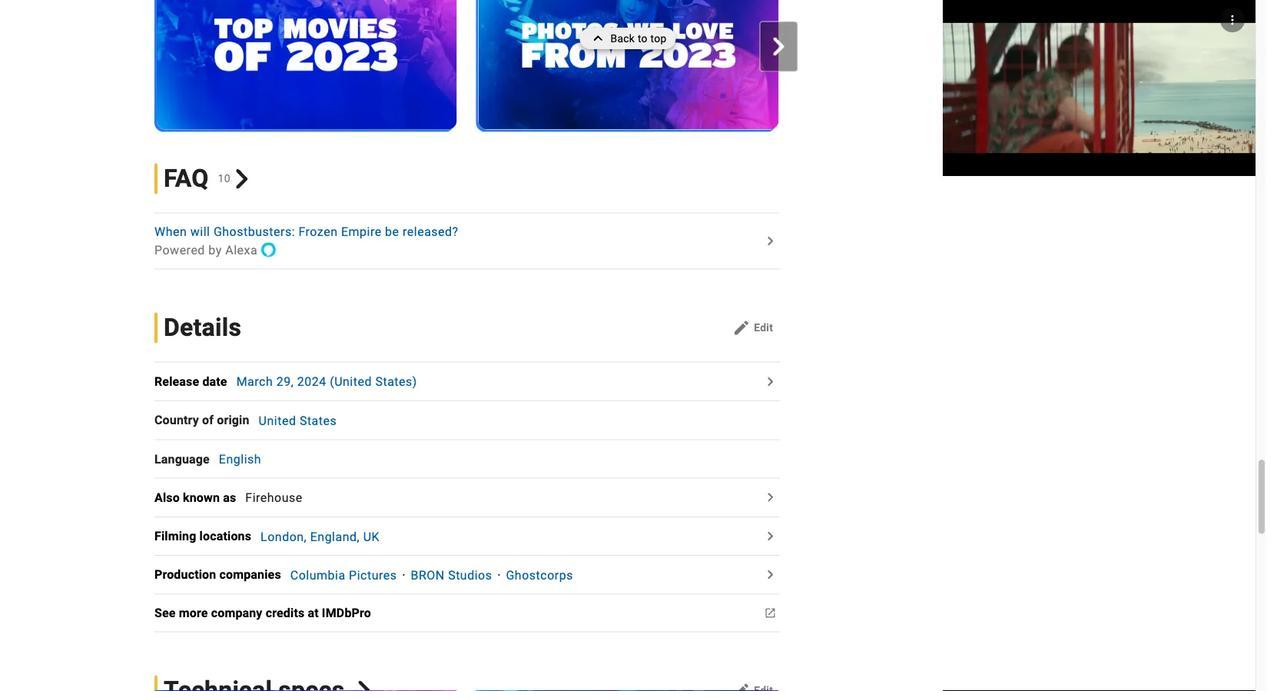 Task type: describe. For each thing, give the bounding box(es) containing it.
origin
[[217, 413, 250, 428]]

united states
[[259, 414, 337, 428]]

also known as
[[155, 491, 236, 505]]

columbia
[[290, 568, 346, 583]]

see
[[155, 606, 176, 621]]

when will ghostbusters: frozen empire be released?
[[155, 225, 459, 240]]

as
[[223, 491, 236, 505]]

companies
[[220, 568, 281, 583]]

2024
[[297, 375, 327, 390]]

be
[[385, 225, 399, 240]]

ghostcorps button
[[506, 568, 573, 583]]

alexa
[[225, 244, 258, 258]]

see more image for london, england, uk
[[761, 527, 780, 546]]

10
[[218, 173, 230, 185]]

at
[[308, 606, 319, 621]]

production companies button
[[155, 566, 290, 584]]

london, england, uk button
[[261, 530, 380, 544]]

(united
[[330, 375, 372, 390]]

london, england, uk
[[261, 530, 380, 544]]

also
[[155, 491, 180, 505]]

language
[[155, 452, 210, 467]]

release date
[[155, 375, 227, 389]]

country
[[155, 413, 199, 428]]

edit image
[[733, 319, 751, 338]]

frozen
[[299, 225, 338, 240]]

filming
[[155, 529, 196, 544]]

see more image for march 29, 2024 (united states)
[[761, 373, 780, 391]]

when
[[155, 225, 187, 240]]

see the answer image
[[761, 232, 780, 251]]

to
[[638, 32, 648, 45]]

edit
[[754, 322, 774, 334]]

bron
[[411, 568, 445, 583]]

london,
[[261, 530, 307, 544]]

3 see more image from the top
[[761, 604, 780, 623]]

credits
[[266, 606, 305, 621]]

faq
[[164, 165, 209, 194]]

imdbpro
[[322, 606, 371, 621]]

powered
[[155, 244, 205, 258]]

chevron right inline image
[[232, 169, 252, 189]]

video autoplay preference image
[[1226, 13, 1241, 27]]

back to top
[[611, 32, 667, 45]]

columbia pictures button
[[290, 568, 397, 583]]

edit button
[[727, 316, 780, 341]]

march
[[237, 375, 273, 390]]

country of origin
[[155, 413, 250, 428]]

pictures
[[349, 568, 397, 583]]

details
[[164, 314, 242, 343]]



Task type: locate. For each thing, give the bounding box(es) containing it.
back to top button
[[580, 28, 676, 49]]

will
[[190, 225, 210, 240]]

2 see more image from the top
[[761, 527, 780, 546]]

more
[[179, 606, 208, 621]]

alexa image
[[261, 242, 277, 258]]

expand less image
[[589, 28, 611, 49]]

english button
[[219, 453, 261, 467]]

england,
[[310, 530, 360, 544]]

back
[[611, 32, 635, 45]]

date
[[202, 375, 227, 389]]

see more image
[[761, 373, 780, 391], [761, 527, 780, 546]]

of
[[202, 413, 214, 428]]

see more company credits at imdbpro button
[[155, 604, 381, 623]]

2 see more image from the top
[[761, 566, 780, 584]]

bron studios
[[411, 568, 492, 583]]

production
[[155, 568, 216, 583]]

states)
[[376, 375, 417, 390]]

by
[[209, 244, 222, 258]]

top
[[651, 32, 667, 45]]

states
[[300, 414, 337, 428]]

chevron right inline image
[[355, 681, 374, 691]]

filming locations button
[[155, 527, 261, 546]]

united
[[259, 414, 296, 428]]

bron studios button
[[411, 568, 492, 583]]

powered by alexa
[[155, 244, 258, 258]]

also known as button
[[155, 489, 245, 507]]

see more image
[[761, 489, 780, 507], [761, 566, 780, 584], [761, 604, 780, 623]]

2 vertical spatial see more image
[[761, 604, 780, 623]]

uk
[[363, 530, 380, 544]]

studios
[[448, 568, 492, 583]]

see more company credits at imdbpro
[[155, 606, 371, 621]]

united states button
[[259, 414, 337, 428]]

filming locations
[[155, 529, 251, 544]]

see more image for also known as
[[761, 489, 780, 507]]

english
[[219, 453, 261, 467]]

locations
[[200, 529, 251, 544]]

see more image for production companies
[[761, 566, 780, 584]]

released?
[[403, 225, 459, 240]]

0 vertical spatial see more image
[[761, 489, 780, 507]]

columbia pictures
[[290, 568, 397, 583]]

when will ghostbusters: frozen empire be released? button
[[155, 223, 760, 242]]

release date button
[[155, 373, 237, 391]]

ghostbusters:
[[214, 225, 295, 240]]

company
[[211, 606, 263, 621]]

firehouse
[[245, 491, 303, 506]]

march 29, 2024 (united states)
[[237, 375, 417, 390]]

1 see more image from the top
[[761, 489, 780, 507]]

1 vertical spatial see more image
[[761, 566, 780, 584]]

edit image
[[733, 682, 751, 691]]

march 29, 2024 (united states) button
[[237, 375, 417, 390]]

1 vertical spatial see more image
[[761, 527, 780, 546]]

0 vertical spatial see more image
[[761, 373, 780, 391]]

empire
[[341, 225, 382, 240]]

release
[[155, 375, 199, 389]]

29,
[[277, 375, 294, 390]]

known
[[183, 491, 220, 505]]

ghostcorps
[[506, 568, 573, 583]]

production companies
[[155, 568, 281, 583]]

1 see more image from the top
[[761, 373, 780, 391]]



Task type: vqa. For each thing, say whether or not it's contained in the screenshot.
the middle See more icon
yes



